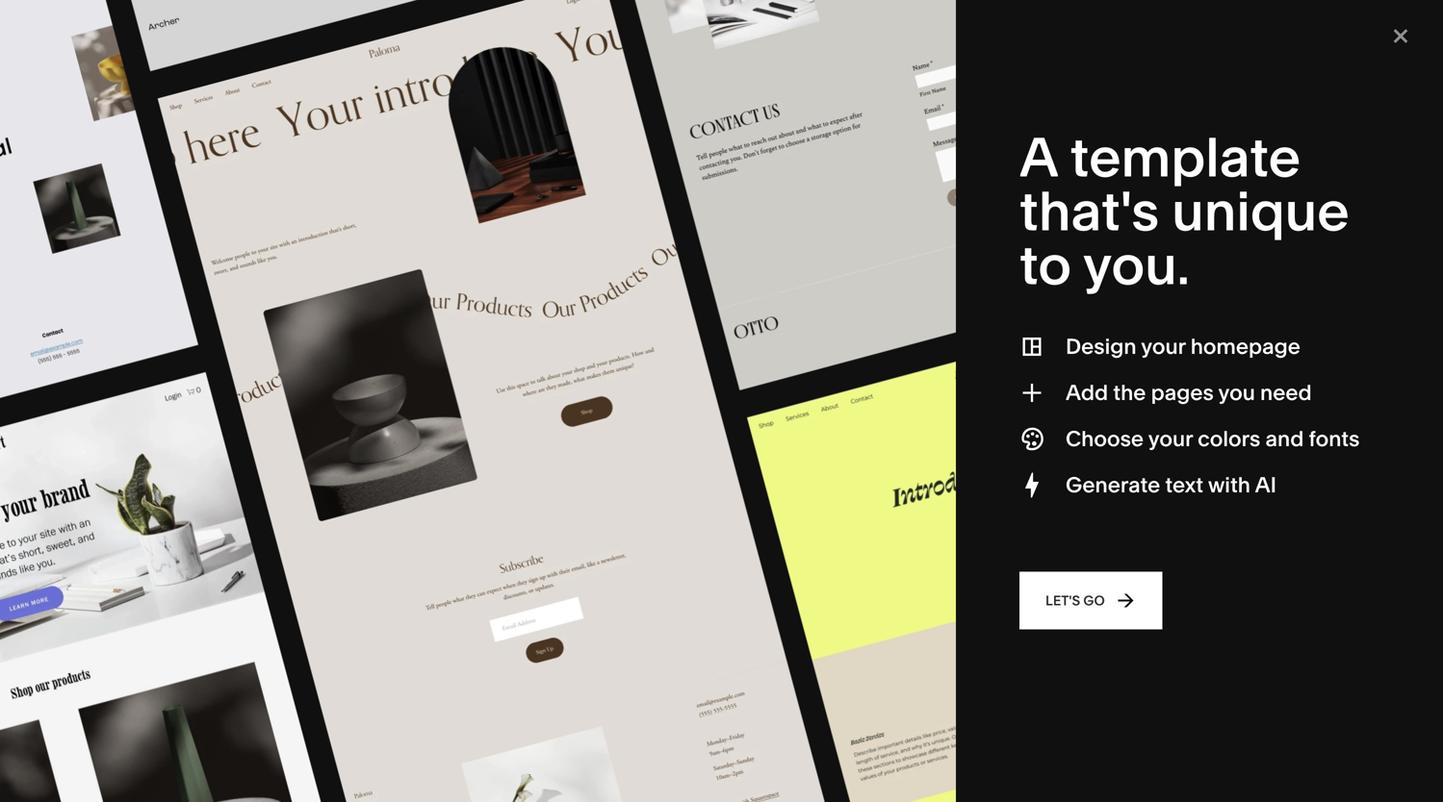 Task type: describe. For each thing, give the bounding box(es) containing it.
real
[[681, 350, 708, 367]]

events link
[[681, 293, 742, 309]]

0 horizontal spatial portfolio
[[87, 234, 141, 250]]

pages
[[1151, 380, 1214, 406]]

community & non-profits
[[478, 293, 638, 309]]

health & beauty link
[[274, 321, 394, 338]]

2 , from the left
[[415, 486, 419, 504]]

can
[[1032, 70, 1059, 89]]

& for design
[[296, 264, 305, 280]]

1 horizontal spatial services
[[558, 235, 612, 251]]

personal
[[274, 350, 329, 367]]

aue sobol image
[[59, 596, 452, 803]]

online store
[[87, 205, 166, 221]]

let's go
[[1046, 593, 1105, 609]]

0 vertical spatial design
[[308, 264, 353, 280]]

1 vertical spatial design
[[1066, 334, 1137, 360]]

and inside whether you need a portfolio website, an online store, or a personal blog, you can use squarespace's customizable and responsive website templates to get started.
[[1305, 70, 1333, 89]]

online store (40) link
[[211, 486, 323, 504]]

health
[[274, 321, 316, 338]]

)
[[1367, 169, 1371, 183]]

photography link
[[274, 293, 375, 309]]

your for design
[[1141, 334, 1186, 360]]

real estate & properties link
[[681, 350, 851, 367]]

personal & cv link
[[274, 350, 383, 367]]

template inside make any template yours with ease.
[[289, 42, 496, 102]]

or
[[1290, 52, 1305, 71]]

food link
[[478, 321, 530, 338]]

(6)
[[520, 486, 537, 504]]

make any template yours with ease.
[[58, 42, 507, 150]]

blog,
[[961, 70, 998, 89]]

choose your colors and fonts
[[1066, 426, 1360, 452]]

cv
[[345, 350, 364, 367]]

my
[[1257, 169, 1276, 183]]

(30)
[[834, 486, 860, 504]]

type
[[58, 173, 87, 186]]

art & design
[[274, 264, 353, 280]]

& for beauty
[[319, 321, 328, 338]]

one
[[87, 349, 114, 366]]

need inside whether you need a portfolio website, an online store, or a personal blog, you can use squarespace's customizable and responsive website templates to get started.
[[990, 52, 1027, 71]]

all
[[274, 235, 290, 251]]

to inside whether you need a portfolio website, an online store, or a personal blog, you can use squarespace's customizable and responsive website templates to get started.
[[1116, 89, 1131, 108]]

& for non-
[[555, 293, 563, 309]]

yours
[[58, 90, 186, 150]]

2 horizontal spatial you
[[1218, 380, 1255, 406]]

home
[[884, 206, 923, 222]]

& right estate
[[754, 350, 763, 367]]

1 horizontal spatial any
[[631, 48, 660, 55]]

let's
[[1046, 593, 1080, 609]]

podcasts
[[736, 264, 794, 280]]

online
[[1196, 52, 1241, 71]]

photography
[[274, 293, 356, 309]]

fashion
[[478, 206, 527, 222]]

my favorites ( 3 ) link
[[1226, 163, 1371, 189]]

estate
[[712, 350, 751, 367]]

matches
[[145, 487, 200, 503]]

all templates link
[[274, 235, 378, 251]]

nature
[[884, 235, 927, 251]]

your for choose
[[1148, 426, 1193, 452]]

& for cv
[[333, 350, 341, 367]]

media & podcasts
[[681, 264, 794, 280]]

events
[[681, 293, 723, 309]]

personal
[[893, 70, 958, 89]]

professional
[[478, 235, 555, 251]]

limited
[[420, 48, 477, 55]]

1 , from the left
[[323, 486, 327, 504]]

generate
[[1066, 472, 1160, 498]]

online store (40) , portfolio (35) , memberships (6)
[[211, 486, 537, 504]]

1 vertical spatial templates
[[187, 551, 292, 577]]

checkout:
[[916, 48, 997, 55]]

1 vertical spatial need
[[1260, 380, 1312, 406]]

0 horizontal spatial you
[[959, 52, 986, 71]]

page
[[117, 349, 149, 366]]

popular
[[720, 486, 772, 504]]

community
[[478, 293, 551, 309]]

store for online store (40) , portfolio (35) , memberships (6)
[[259, 486, 295, 504]]

travel
[[681, 206, 718, 222]]

template
[[82, 487, 142, 503]]

portfolio
[[1043, 52, 1106, 71]]

community & non-profits link
[[478, 293, 657, 309]]

art
[[274, 264, 293, 280]]

website inside whether you need a portfolio website, an online store, or a personal blog, you can use squarespace's customizable and responsive website templates to get started.
[[977, 89, 1035, 108]]

portfolio (35) link
[[330, 486, 415, 504]]

weddings link
[[681, 321, 765, 338]]

any inside make any template yours with ease.
[[196, 42, 277, 102]]

profits
[[599, 293, 638, 309]]

professional services link
[[478, 235, 632, 251]]

popular designs (30)
[[720, 486, 860, 504]]

whether you need a portfolio website, an online store, or a personal blog, you can use squarespace's customizable and responsive website templates to get started.
[[893, 52, 1333, 108]]

template inside the a template that's unique to you.
[[1070, 124, 1301, 191]]

professional services
[[478, 235, 612, 251]]

text
[[1165, 472, 1204, 498]]

for
[[375, 48, 402, 55]]

ai
[[1255, 472, 1277, 498]]

fonts
[[1309, 426, 1360, 452]]

animals
[[942, 235, 993, 251]]

properties
[[766, 350, 831, 367]]

for a limited time, take 20% off any new website plan. use code at checkout:
[[375, 48, 1001, 55]]

code
[[850, 48, 892, 55]]

to inside the a template that's unique to you.
[[1020, 232, 1072, 298]]



Task type: vqa. For each thing, say whether or not it's contained in the screenshot.
the can
yes



Task type: locate. For each thing, give the bounding box(es) containing it.
online for online store (40) , portfolio (35) , memberships (6)
[[211, 486, 255, 504]]

templates down online store (40) link
[[187, 551, 292, 577]]

media & podcasts link
[[681, 264, 813, 280]]

1 horizontal spatial website
[[977, 89, 1035, 108]]

templates
[[1039, 89, 1112, 108]]

& for podcasts
[[724, 264, 732, 280]]

to right animals
[[1020, 232, 1072, 298]]

website,
[[1109, 52, 1171, 71]]

need left can on the top right of page
[[990, 52, 1027, 71]]

1 horizontal spatial templates
[[293, 235, 359, 251]]

1 horizontal spatial need
[[1260, 380, 1312, 406]]

you right the whether
[[959, 52, 986, 71]]

store for online store templates
[[129, 551, 183, 577]]

1 horizontal spatial and
[[1305, 70, 1333, 89]]

courses
[[87, 378, 140, 395]]

online for online store templates
[[58, 551, 124, 577]]

fitness
[[884, 264, 929, 280]]

you left can on the top right of page
[[1002, 70, 1028, 89]]

1 vertical spatial website
[[977, 89, 1035, 108]]

and left fonts
[[1266, 426, 1304, 452]]

website up a
[[977, 89, 1035, 108]]

1 horizontal spatial design
[[1066, 334, 1137, 360]]

portfolio left the (35) at left
[[330, 486, 387, 504]]

1 horizontal spatial ,
[[415, 486, 419, 504]]

your
[[1141, 334, 1186, 360], [1148, 426, 1193, 452]]

plan.
[[771, 48, 811, 55]]

design your homepage
[[1066, 334, 1301, 360]]

1 vertical spatial store
[[259, 486, 295, 504]]

all templates
[[274, 235, 359, 251]]

0 vertical spatial website
[[702, 48, 767, 55]]

1 vertical spatial your
[[1148, 426, 1193, 452]]

0 vertical spatial online
[[87, 205, 129, 221]]

1 vertical spatial online
[[211, 486, 255, 504]]

0 horizontal spatial services
[[87, 407, 142, 423]]

& right health
[[319, 321, 328, 338]]

0 horizontal spatial any
[[196, 42, 277, 102]]

started.
[[1162, 89, 1218, 108]]

a right or
[[1308, 52, 1317, 71]]

0 vertical spatial your
[[1141, 334, 1186, 360]]

website
[[702, 48, 767, 55], [977, 89, 1035, 108]]

and right or
[[1305, 70, 1333, 89]]

nature & animals link
[[884, 235, 1012, 251]]

1 vertical spatial and
[[1266, 426, 1304, 452]]

design down all templates link
[[308, 264, 353, 280]]

make
[[58, 42, 185, 102]]

3
[[1357, 169, 1364, 183]]

(35)
[[390, 486, 415, 504]]

0 horizontal spatial ,
[[323, 486, 327, 504]]

103
[[58, 487, 79, 503]]

let's go button
[[1020, 572, 1163, 630]]

my favorites ( 3 )
[[1257, 169, 1371, 183]]

the
[[1113, 380, 1146, 406]]

0 horizontal spatial memberships
[[87, 263, 176, 279]]

, left memberships (6) link
[[415, 486, 419, 504]]

0 horizontal spatial website
[[702, 48, 767, 55]]

memberships left (6)
[[422, 486, 516, 504]]

fashion link
[[478, 206, 546, 222]]

choose
[[1066, 426, 1144, 452]]

time,
[[481, 48, 522, 55]]

online for online store
[[87, 205, 129, 221]]

an
[[1174, 52, 1192, 71]]

1 vertical spatial portfolio
[[330, 486, 387, 504]]

fitness link
[[884, 264, 948, 280]]

homepage
[[1191, 334, 1301, 360]]

0 vertical spatial memberships
[[87, 263, 176, 279]]

need down 'homepage'
[[1260, 380, 1312, 406]]

20%
[[566, 48, 601, 55]]

& right nature
[[930, 235, 939, 251]]

personal & cv
[[274, 350, 364, 367]]

online right matches
[[211, 486, 255, 504]]

0 vertical spatial need
[[990, 52, 1027, 71]]

1 horizontal spatial a
[[1031, 52, 1040, 71]]

0 vertical spatial services
[[558, 235, 612, 251]]

rotate image
[[518, 596, 911, 803]]

1 horizontal spatial template
[[1070, 124, 1301, 191]]

0 horizontal spatial design
[[308, 264, 353, 280]]

0 horizontal spatial to
[[1020, 232, 1072, 298]]

you.
[[1083, 232, 1190, 298]]

a left "portfolio"
[[1031, 52, 1040, 71]]

nature & animals
[[884, 235, 993, 251]]

store for online store
[[132, 205, 166, 221]]

real estate & properties
[[681, 350, 831, 367]]

1 horizontal spatial portfolio
[[330, 486, 387, 504]]

0 vertical spatial and
[[1305, 70, 1333, 89]]

& right home on the top of page
[[926, 206, 935, 222]]

memberships (6) link
[[422, 486, 537, 504]]

store
[[132, 205, 166, 221], [259, 486, 295, 504], [129, 551, 183, 577]]

& for decor
[[926, 206, 935, 222]]

0 vertical spatial with
[[196, 90, 294, 150]]

services
[[558, 235, 612, 251], [87, 407, 142, 423]]

1 vertical spatial template
[[1070, 124, 1301, 191]]

0 horizontal spatial template
[[289, 42, 496, 102]]

use
[[1062, 70, 1089, 89]]

restaurants link
[[681, 235, 775, 251]]

services up non-
[[558, 235, 612, 251]]

home & decor link
[[884, 206, 996, 222]]

0 vertical spatial templates
[[293, 235, 359, 251]]

generate text with ai
[[1066, 472, 1277, 498]]

store,
[[1244, 52, 1286, 71]]

1 horizontal spatial memberships
[[422, 486, 516, 504]]

use
[[815, 48, 846, 55]]

food
[[478, 321, 510, 338]]

memberships down online store on the left top
[[87, 263, 176, 279]]

0 vertical spatial to
[[1116, 89, 1131, 108]]

services down "courses"
[[87, 407, 142, 423]]

0 horizontal spatial need
[[990, 52, 1027, 71]]

design
[[308, 264, 353, 280], [1066, 334, 1137, 360]]

to left get
[[1116, 89, 1131, 108]]

,
[[323, 486, 327, 504], [415, 486, 419, 504]]

design up add
[[1066, 334, 1137, 360]]

customizable
[[1203, 70, 1301, 89]]

(40)
[[298, 486, 323, 504]]

& for animals
[[930, 235, 939, 251]]

1 horizontal spatial you
[[1002, 70, 1028, 89]]

0 horizontal spatial and
[[1266, 426, 1304, 452]]

with
[[196, 90, 294, 150], [1208, 472, 1251, 498]]

, left "portfolio (35)" link
[[323, 486, 327, 504]]

(
[[1349, 169, 1353, 183]]

health & beauty
[[274, 321, 375, 338]]

beauty
[[331, 321, 375, 338]]

0 vertical spatial portfolio
[[87, 234, 141, 250]]

you
[[959, 52, 986, 71], [1002, 70, 1028, 89], [1218, 380, 1255, 406]]

0 vertical spatial store
[[132, 205, 166, 221]]

& right media
[[724, 264, 732, 280]]

popular designs (30) link
[[720, 486, 860, 504]]

new
[[664, 48, 698, 55]]

1 vertical spatial services
[[87, 407, 142, 423]]

2 vertical spatial store
[[129, 551, 183, 577]]

art & design link
[[274, 264, 372, 280]]

responsive
[[893, 89, 974, 108]]

online down the template
[[58, 551, 124, 577]]

& left the cv
[[333, 350, 341, 367]]

designs
[[775, 486, 831, 504]]

1 horizontal spatial with
[[1208, 472, 1251, 498]]

1 vertical spatial with
[[1208, 472, 1251, 498]]

2 vertical spatial online
[[58, 551, 124, 577]]

2 horizontal spatial a
[[1308, 52, 1317, 71]]

with inside make any template yours with ease.
[[196, 90, 294, 150]]

weddings
[[681, 321, 745, 338]]

0 horizontal spatial with
[[196, 90, 294, 150]]

0 horizontal spatial templates
[[187, 551, 292, 577]]

you up "colors"
[[1218, 380, 1255, 406]]

go
[[1084, 593, 1105, 609]]

your up pages
[[1141, 334, 1186, 360]]

website right new
[[702, 48, 767, 55]]

a
[[1020, 124, 1058, 191]]

portfolio down online store on the left top
[[87, 234, 141, 250]]

ease.
[[305, 90, 427, 150]]

templates up art & design link
[[293, 235, 359, 251]]

decor
[[938, 206, 977, 222]]

a template that's unique to you.
[[1020, 124, 1350, 298]]

restaurants
[[681, 235, 756, 251]]

0 vertical spatial template
[[289, 42, 496, 102]]

&
[[926, 206, 935, 222], [930, 235, 939, 251], [296, 264, 305, 280], [724, 264, 732, 280], [555, 293, 563, 309], [319, 321, 328, 338], [333, 350, 341, 367], [754, 350, 763, 367]]

1 vertical spatial memberships
[[422, 486, 516, 504]]

zaatar image
[[977, 596, 1370, 803]]

at
[[897, 48, 912, 55]]

online store templates
[[58, 551, 292, 577]]

media
[[681, 264, 720, 280]]

a
[[406, 48, 416, 55], [1031, 52, 1040, 71], [1308, 52, 1317, 71]]

add the pages you need
[[1066, 380, 1312, 406]]

your up the generate text with ai in the bottom of the page
[[1148, 426, 1193, 452]]

add
[[1066, 380, 1108, 406]]

& left non-
[[555, 293, 563, 309]]

a right for
[[406, 48, 416, 55]]

that's
[[1020, 178, 1159, 245]]

0 horizontal spatial a
[[406, 48, 416, 55]]

& right the art
[[296, 264, 305, 280]]

1 vertical spatial to
[[1020, 232, 1072, 298]]

off
[[606, 48, 627, 55]]

online down yours
[[87, 205, 129, 221]]

1 horizontal spatial to
[[1116, 89, 1131, 108]]

get
[[1134, 89, 1159, 108]]

memberships
[[87, 263, 176, 279], [422, 486, 516, 504]]



